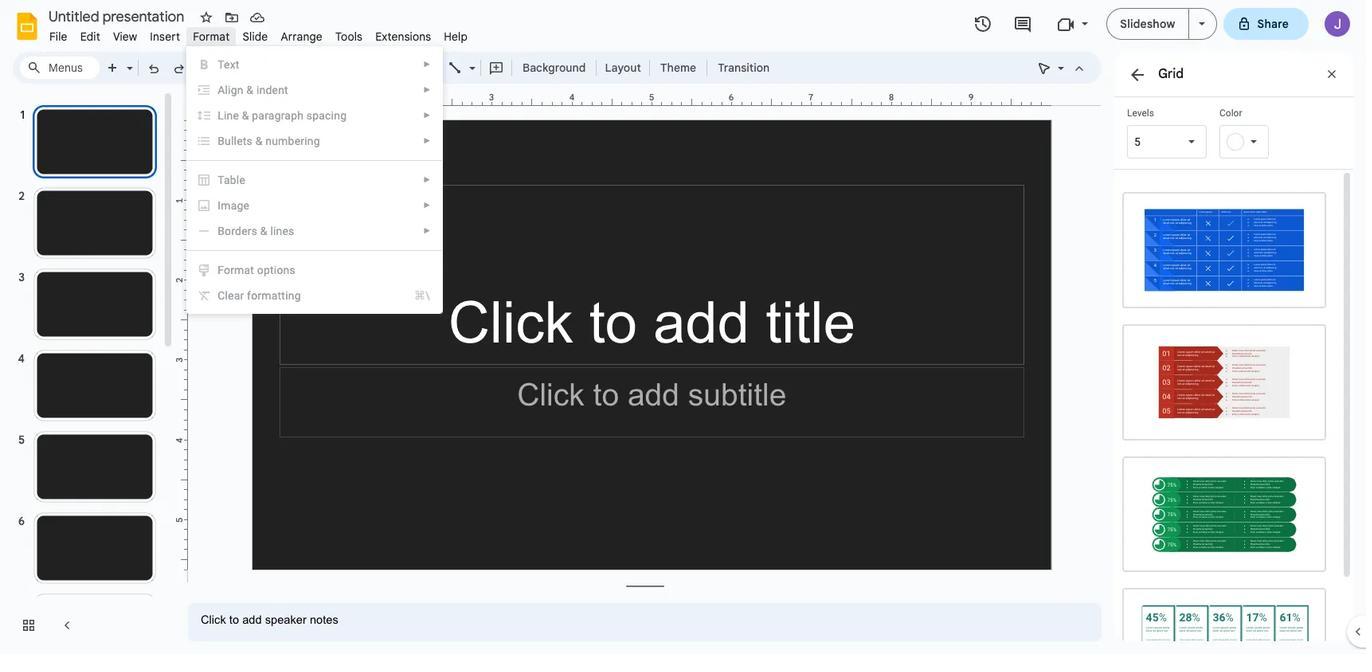 Task type: vqa. For each thing, say whether or not it's contained in the screenshot.
the middle heading
no



Task type: describe. For each thing, give the bounding box(es) containing it.
► for i
[[423, 201, 431, 210]]

image m element
[[218, 199, 254, 212]]

⌘\
[[414, 289, 430, 302]]

format for format options
[[218, 264, 254, 277]]

edit
[[80, 29, 100, 44]]

share
[[1258, 17, 1289, 31]]

Five columns of information with percentages and arrows pointing down towards bulleted details. Accent color: #26a69a, close to green 11. radio
[[1115, 580, 1335, 654]]

spacing
[[307, 109, 347, 122]]

borders & lines menu item
[[197, 223, 431, 239]]

& inside menu item
[[260, 225, 268, 237]]

text s element
[[218, 58, 244, 71]]

help
[[444, 29, 468, 44]]

& right the ine on the left
[[242, 109, 249, 122]]

age
[[231, 199, 250, 212]]

select line image
[[465, 57, 476, 63]]

menu item containing i
[[197, 198, 431, 214]]

arrange
[[281, 29, 323, 44]]

borders & lines q element
[[218, 225, 299, 237]]

c
[[218, 289, 225, 302]]

Five rounded-edged rows of information with percentages and two columns of bulleted details. Accent color: #0f9d58, close to green 11. radio
[[1115, 448, 1335, 580]]

navigation inside grid application
[[0, 90, 175, 654]]

slide
[[243, 29, 268, 44]]

menu item containing bulle
[[197, 133, 431, 149]]

layout button
[[600, 56, 646, 80]]

table 2 element
[[218, 174, 250, 186]]

tools
[[335, 29, 363, 44]]

c lear formatting
[[218, 289, 301, 302]]

background
[[523, 61, 586, 75]]

table
[[218, 174, 245, 186]]

menu inside grid application
[[187, 46, 443, 314]]

indent
[[257, 84, 288, 96]]

theme button
[[653, 56, 704, 80]]

layout
[[605, 61, 641, 75]]

menu bar inside "menu bar" banner
[[43, 21, 474, 47]]

insert
[[150, 29, 180, 44]]

s
[[247, 135, 253, 147]]

numbering
[[266, 135, 320, 147]]

lign
[[225, 84, 244, 96]]

text
[[218, 58, 240, 71]]

i
[[218, 199, 221, 212]]

Menus field
[[20, 57, 100, 79]]

extensions
[[375, 29, 431, 44]]

transition
[[718, 61, 770, 75]]

► for table
[[423, 175, 431, 184]]

help menu item
[[438, 27, 474, 46]]

menu item containing a
[[187, 77, 442, 103]]

share button
[[1224, 8, 1309, 40]]

format for format
[[193, 29, 230, 44]]

view
[[113, 29, 137, 44]]

bulle t s & numbering
[[218, 135, 320, 147]]

insert menu item
[[144, 27, 187, 46]]

clear formatting c element
[[218, 289, 306, 302]]

⌘backslash element
[[395, 288, 430, 304]]

Five rows of information with check marks and details. Accent color: #4285f4, close to cornflower blue. radio
[[1115, 184, 1335, 316]]

format options menu item
[[187, 257, 442, 283]]



Task type: locate. For each thing, give the bounding box(es) containing it.
► for bulle
[[423, 136, 431, 145]]

menu item down 'spacing'
[[197, 133, 431, 149]]

grid application
[[0, 0, 1367, 654]]

menu item down "format options" menu item on the top
[[197, 288, 430, 304]]

►
[[423, 60, 431, 69], [423, 85, 431, 94], [423, 111, 431, 120], [423, 136, 431, 145], [423, 175, 431, 184], [423, 201, 431, 210], [423, 226, 431, 235]]

► inside 'borders & lines' menu item
[[423, 226, 431, 235]]

2 ► from the top
[[423, 85, 431, 94]]

mode and view toolbar
[[1032, 52, 1093, 84]]

extensions menu item
[[369, 27, 438, 46]]

► inside text menu item
[[423, 60, 431, 69]]

format up lear
[[218, 264, 254, 277]]

menu bar
[[43, 21, 474, 47]]

theme
[[661, 61, 697, 75]]

file
[[49, 29, 67, 44]]

ine
[[224, 109, 239, 122]]

view menu item
[[107, 27, 144, 46]]

► for text
[[423, 60, 431, 69]]

i m age
[[218, 199, 250, 212]]

1 vertical spatial format
[[218, 264, 254, 277]]

5
[[1135, 135, 1141, 148]]

format options
[[218, 264, 296, 277]]

menu item containing c
[[197, 288, 430, 304]]

3 ► from the top
[[423, 111, 431, 120]]

lear
[[225, 289, 244, 302]]

arrange menu item
[[274, 27, 329, 46]]

7 ► from the top
[[423, 226, 431, 235]]

l
[[218, 109, 224, 122]]

options
[[257, 264, 296, 277]]

background button
[[516, 56, 593, 80]]

l ine & paragraph spacing
[[218, 109, 347, 122]]

format down star option
[[193, 29, 230, 44]]

option group
[[1115, 170, 1341, 654]]

menu item up 'spacing'
[[187, 77, 442, 103]]

text menu item
[[187, 52, 442, 77]]

formatting
[[247, 289, 301, 302]]

& right s
[[256, 135, 263, 147]]

menu item up numbering
[[187, 103, 442, 128]]

tools menu item
[[329, 27, 369, 46]]

slideshow
[[1121, 17, 1176, 31]]

4 ► from the top
[[423, 136, 431, 145]]

transition button
[[711, 56, 777, 80]]

► for borders & lines
[[423, 226, 431, 235]]

table menu item
[[197, 172, 431, 188]]

6 ► from the top
[[423, 201, 431, 210]]

menu containing text
[[187, 46, 443, 314]]

align & indent a element
[[218, 84, 293, 96]]

color button
[[1220, 107, 1300, 159]]

slideshow button
[[1107, 8, 1189, 40]]

color
[[1220, 108, 1243, 119]]

borders & lines
[[218, 225, 294, 237]]

navigation
[[0, 90, 175, 654]]

option group inside grid section
[[1115, 170, 1341, 654]]

format
[[193, 29, 230, 44], [218, 264, 254, 277]]

menu item containing l
[[187, 103, 442, 128]]

menu item
[[187, 77, 442, 103], [187, 103, 442, 128], [197, 133, 431, 149], [197, 198, 431, 214], [197, 288, 430, 304]]

bullets & numbering t element
[[218, 135, 325, 147]]

menu
[[187, 46, 443, 314]]

& right 'lign'
[[247, 84, 254, 96]]

Star checkbox
[[195, 6, 218, 29]]

1 ► from the top
[[423, 60, 431, 69]]

menu bar banner
[[0, 0, 1367, 654]]

► inside table menu item
[[423, 175, 431, 184]]

paragraph
[[252, 109, 304, 122]]

a
[[218, 84, 225, 96]]

grid
[[1159, 66, 1184, 82]]

menu bar containing file
[[43, 21, 474, 47]]

line & paragraph spacing l element
[[218, 109, 352, 122]]

& left lines
[[260, 225, 268, 237]]

menu item up 'borders & lines' menu item
[[197, 198, 431, 214]]

format menu item
[[187, 27, 236, 46]]

bulle
[[218, 135, 243, 147]]

levels
[[1128, 108, 1155, 119]]

Five rows of information with arrow shape pointing rightward towards details. Accent color: #db4437, close to light red berry 1. radio
[[1115, 316, 1335, 448]]

Rename text field
[[43, 6, 194, 26]]

live pointer settings image
[[1054, 57, 1065, 63]]

a lign & indent
[[218, 84, 288, 96]]

main toolbar
[[99, 56, 778, 80]]

edit menu item
[[74, 27, 107, 46]]

format inside "menu bar" banner
[[193, 29, 230, 44]]

presentation options image
[[1199, 22, 1205, 26]]

grid section
[[1115, 52, 1354, 654]]

borders
[[218, 225, 258, 237]]

m
[[221, 199, 231, 212]]

slide menu item
[[236, 27, 274, 46]]

&
[[247, 84, 254, 96], [242, 109, 249, 122], [256, 135, 263, 147], [260, 225, 268, 237]]

lines
[[270, 225, 294, 237]]

format options \ element
[[218, 264, 300, 277]]

new slide with layout image
[[123, 57, 133, 63]]

t
[[243, 135, 247, 147]]

levels list box
[[1128, 107, 1207, 159]]

0 vertical spatial format
[[193, 29, 230, 44]]

5 ► from the top
[[423, 175, 431, 184]]

file menu item
[[43, 27, 74, 46]]



